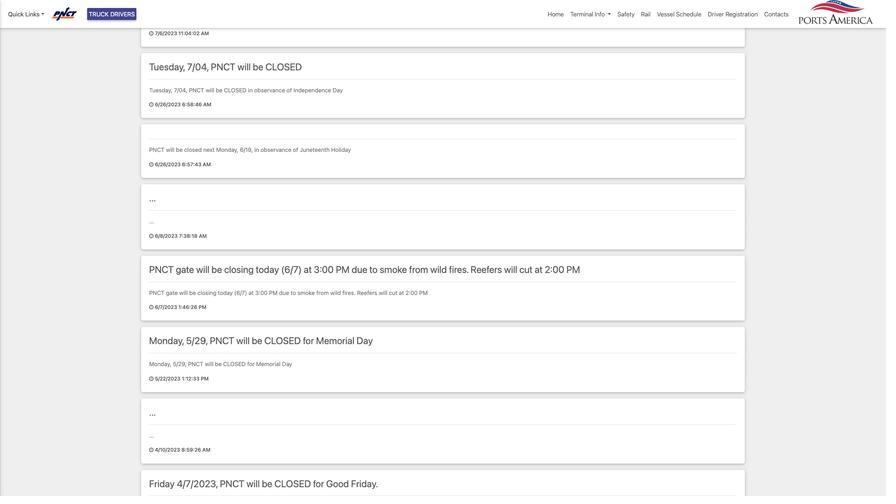 Task type: describe. For each thing, give the bounding box(es) containing it.
6/8/2023
[[155, 233, 178, 239]]

1 vertical spatial 3:00
[[255, 289, 268, 296]]

driver registration
[[708, 10, 758, 18]]

closed
[[184, 146, 202, 153]]

1 vertical spatial gate
[[166, 289, 178, 296]]

2 pnct gate will be closing today (6/7) at 3:00 pm due to smoke from wild fires.  reefers will cut at 2:00 pm from the top
[[149, 289, 428, 296]]

0 vertical spatial 3:00
[[314, 264, 334, 275]]

1 horizontal spatial reefers
[[471, 264, 502, 275]]

1 vertical spatial 5/29,
[[173, 361, 187, 368]]

tuesday, 7/04, pnct will be closed in observance of independence day
[[149, 87, 343, 93]]

clock o image for 7/6/2023 11:04:02 am
[[149, 31, 154, 36]]

contacts
[[764, 10, 789, 18]]

1 vertical spatial (6/7)
[[234, 289, 247, 296]]

clock o image for 6/26/2023 6:58:46 am
[[149, 102, 154, 108]]

0 vertical spatial cut
[[519, 264, 533, 275]]

friday 4/7/2023, pnct will be closed for good friday.
[[149, 478, 378, 489]]

rail
[[641, 10, 651, 18]]

home link
[[545, 6, 567, 22]]

6/7/2023
[[155, 304, 177, 310]]

6/8/2023 7:38:18 am
[[154, 233, 207, 239]]

terminal info link
[[567, 6, 614, 22]]

vessel schedule
[[657, 10, 702, 18]]

0 vertical spatial day
[[333, 87, 343, 93]]

1 horizontal spatial memorial
[[316, 335, 354, 346]]

6/19,
[[240, 146, 253, 153]]

juneteenth
[[300, 146, 330, 153]]

7/6/2023 11:04:02 am
[[154, 30, 209, 36]]

terminal
[[570, 10, 593, 18]]

0 vertical spatial today
[[256, 264, 279, 275]]

0 horizontal spatial to
[[291, 289, 296, 296]]

vessel schedule link
[[654, 6, 705, 22]]

quick links
[[8, 10, 40, 18]]

7/04, for tuesday, 7/04, pnct will be closed in observance of independence day
[[174, 87, 187, 93]]

1 vertical spatial observance
[[261, 146, 291, 153]]

safety
[[618, 10, 635, 18]]

0 horizontal spatial today
[[218, 289, 233, 296]]

driver
[[708, 10, 724, 18]]

4 ... from the top
[[149, 432, 154, 439]]

4/10/2023 8:59:26 am
[[154, 447, 210, 453]]

registration
[[726, 10, 758, 18]]

2 vertical spatial monday,
[[149, 361, 171, 368]]

0 vertical spatial observance
[[254, 87, 285, 93]]

good
[[326, 478, 349, 489]]

1 vertical spatial 2:00
[[406, 289, 418, 296]]

clock o image for 5/22/2023 1:12:33 pm
[[149, 377, 154, 382]]

1 horizontal spatial (6/7)
[[281, 264, 302, 275]]

6/26/2023 for 6:58:46
[[155, 102, 181, 108]]

1 vertical spatial smoke
[[298, 289, 315, 296]]

drivers
[[110, 10, 135, 18]]

0 horizontal spatial due
[[279, 289, 289, 296]]

1 horizontal spatial wild
[[430, 264, 447, 275]]

schedule
[[676, 10, 702, 18]]

clock o image for 6/26/2023 6:57:43 am
[[149, 162, 154, 167]]

0 vertical spatial for
[[303, 335, 314, 346]]

0 vertical spatial from
[[409, 264, 428, 275]]

next
[[203, 146, 215, 153]]

home
[[548, 10, 564, 18]]

0 horizontal spatial fires.
[[342, 289, 356, 296]]

11:04:02
[[178, 30, 200, 36]]

independence
[[293, 87, 331, 93]]

truck drivers
[[89, 10, 135, 18]]

rail link
[[638, 6, 654, 22]]

vessel
[[657, 10, 675, 18]]

5/22/2023
[[155, 376, 180, 382]]

2 vertical spatial for
[[313, 478, 324, 489]]



Task type: vqa. For each thing, say whether or not it's contained in the screenshot.
drivers
yes



Task type: locate. For each thing, give the bounding box(es) containing it.
closed
[[265, 61, 302, 72], [224, 87, 247, 93], [264, 335, 301, 346], [223, 361, 246, 368], [275, 478, 311, 489]]

smoke
[[380, 264, 407, 275], [298, 289, 315, 296]]

holiday
[[331, 146, 351, 153]]

6/26/2023 6:58:46 am
[[154, 102, 211, 108]]

0 vertical spatial 2:00
[[545, 264, 564, 275]]

of left "juneteenth"
[[293, 146, 298, 153]]

0 vertical spatial fires.
[[449, 264, 469, 275]]

info
[[595, 10, 605, 18]]

0 horizontal spatial 3:00
[[255, 289, 268, 296]]

1 horizontal spatial of
[[293, 146, 298, 153]]

tuesday, down 7/6/2023
[[149, 61, 185, 72]]

memorial
[[316, 335, 354, 346], [256, 361, 281, 368]]

1 monday, 5/29, pnct will be closed for memorial day from the top
[[149, 335, 373, 346]]

tuesday, up 6/26/2023 6:58:46 am at the top of page
[[149, 87, 172, 93]]

am for 6/8/2023 7:38:18 am
[[199, 233, 207, 239]]

today
[[256, 264, 279, 275], [218, 289, 233, 296]]

1 horizontal spatial closing
[[224, 264, 254, 275]]

am for 6/26/2023 6:57:43 am
[[203, 162, 211, 168]]

0 horizontal spatial reefers
[[357, 289, 377, 296]]

3 clock o image from the top
[[149, 234, 154, 239]]

1 clock o image from the top
[[149, 102, 154, 108]]

2 monday, 5/29, pnct will be closed for memorial day from the top
[[149, 361, 292, 368]]

truck drivers link
[[87, 8, 136, 20]]

0 horizontal spatial from
[[316, 289, 329, 296]]

1 vertical spatial fires.
[[342, 289, 356, 296]]

clock o image left 7/6/2023
[[149, 31, 154, 36]]

1 horizontal spatial 2:00
[[545, 264, 564, 275]]

0 vertical spatial monday,
[[216, 146, 238, 153]]

1 vertical spatial clock o image
[[149, 305, 154, 310]]

am right 8:59:26
[[202, 447, 210, 453]]

quick links link
[[8, 10, 44, 19]]

1 vertical spatial wild
[[330, 289, 341, 296]]

1 vertical spatial pnct gate will be closing today (6/7) at 3:00 pm due to smoke from wild fires.  reefers will cut at 2:00 pm
[[149, 289, 428, 296]]

monday, right next
[[216, 146, 238, 153]]

1 horizontal spatial smoke
[[380, 264, 407, 275]]

tuesday,
[[149, 61, 185, 72], [149, 87, 172, 93]]

0 vertical spatial tuesday,
[[149, 61, 185, 72]]

monday,
[[216, 146, 238, 153], [149, 335, 184, 346], [149, 361, 171, 368]]

3 ... from the top
[[149, 407, 156, 418]]

1 vertical spatial in
[[254, 146, 259, 153]]

driver registration link
[[705, 6, 761, 22]]

7/04, up 6/26/2023 6:58:46 am at the top of page
[[174, 87, 187, 93]]

in
[[248, 87, 253, 93], [254, 146, 259, 153]]

monday, down 6/7/2023
[[149, 335, 184, 346]]

6/26/2023 for 6:57:43
[[155, 162, 181, 168]]

tuesday, 7/04, pnct will be closed
[[149, 61, 302, 72]]

0 vertical spatial monday, 5/29, pnct will be closed for memorial day
[[149, 335, 373, 346]]

7/6/2023
[[155, 30, 177, 36]]

gate down 7:38:18
[[176, 264, 194, 275]]

gate up 6/7/2023
[[166, 289, 178, 296]]

1 vertical spatial monday,
[[149, 335, 184, 346]]

1 horizontal spatial in
[[254, 146, 259, 153]]

2 vertical spatial day
[[282, 361, 292, 368]]

clock o image for 6/7/2023 1:46:26 pm
[[149, 305, 154, 310]]

2 horizontal spatial day
[[357, 335, 373, 346]]

links
[[25, 10, 40, 18]]

friday
[[149, 478, 175, 489]]

6/7/2023 1:46:26 pm
[[154, 304, 206, 310]]

quick
[[8, 10, 24, 18]]

6/26/2023
[[155, 102, 181, 108], [155, 162, 181, 168]]

day
[[333, 87, 343, 93], [357, 335, 373, 346], [282, 361, 292, 368]]

0 vertical spatial closing
[[224, 264, 254, 275]]

0 vertical spatial in
[[248, 87, 253, 93]]

1 vertical spatial memorial
[[256, 361, 281, 368]]

am for 7/6/2023 11:04:02 am
[[201, 30, 209, 36]]

0 vertical spatial to
[[369, 264, 378, 275]]

of left independence
[[287, 87, 292, 93]]

monday, 5/29, pnct will be closed for memorial day
[[149, 335, 373, 346], [149, 361, 292, 368]]

0 vertical spatial wild
[[430, 264, 447, 275]]

to
[[369, 264, 378, 275], [291, 289, 296, 296]]

...
[[149, 192, 156, 204], [149, 218, 154, 225], [149, 407, 156, 418], [149, 432, 154, 439]]

1 vertical spatial cut
[[389, 289, 397, 296]]

be
[[253, 61, 263, 72], [216, 87, 222, 93], [176, 146, 183, 153], [212, 264, 222, 275], [189, 289, 196, 296], [252, 335, 262, 346], [215, 361, 222, 368], [262, 478, 272, 489]]

0 horizontal spatial closing
[[198, 289, 216, 296]]

5/22/2023 1:12:33 pm
[[154, 376, 209, 382]]

clock o image left 6/7/2023
[[149, 305, 154, 310]]

1 vertical spatial today
[[218, 289, 233, 296]]

0 horizontal spatial memorial
[[256, 361, 281, 368]]

1 horizontal spatial 3:00
[[314, 264, 334, 275]]

1 6/26/2023 from the top
[[155, 102, 181, 108]]

clock o image for 6/8/2023 7:38:18 am
[[149, 234, 154, 239]]

1 vertical spatial monday, 5/29, pnct will be closed for memorial day
[[149, 361, 292, 368]]

1 horizontal spatial from
[[409, 264, 428, 275]]

in down tuesday, 7/04, pnct will be closed
[[248, 87, 253, 93]]

6:57:43
[[182, 162, 201, 168]]

0 horizontal spatial day
[[282, 361, 292, 368]]

0 horizontal spatial in
[[248, 87, 253, 93]]

1 horizontal spatial cut
[[519, 264, 533, 275]]

1 horizontal spatial due
[[352, 264, 367, 275]]

terminal info
[[570, 10, 605, 18]]

observance
[[254, 87, 285, 93], [261, 146, 291, 153]]

0 vertical spatial (6/7)
[[281, 264, 302, 275]]

6/26/2023 6:57:43 am
[[154, 162, 211, 168]]

0 vertical spatial clock o image
[[149, 31, 154, 36]]

1 vertical spatial 7/04,
[[174, 87, 187, 93]]

7/04,
[[187, 61, 209, 72], [174, 87, 187, 93]]

1 vertical spatial closing
[[198, 289, 216, 296]]

2 ... from the top
[[149, 218, 154, 225]]

0 horizontal spatial of
[[287, 87, 292, 93]]

tuesday, for tuesday, 7/04, pnct will be closed
[[149, 61, 185, 72]]

due
[[352, 264, 367, 275], [279, 289, 289, 296]]

am down next
[[203, 162, 211, 168]]

0 vertical spatial smoke
[[380, 264, 407, 275]]

4 clock o image from the top
[[149, 377, 154, 382]]

at
[[304, 264, 312, 275], [535, 264, 543, 275], [249, 289, 254, 296], [399, 289, 404, 296]]

gate
[[176, 264, 194, 275], [166, 289, 178, 296]]

1 vertical spatial due
[[279, 289, 289, 296]]

1 vertical spatial to
[[291, 289, 296, 296]]

am for 6/26/2023 6:58:46 am
[[203, 102, 211, 108]]

0 vertical spatial 5/29,
[[186, 335, 208, 346]]

5/29, down 1:46:26
[[186, 335, 208, 346]]

0 vertical spatial 7/04,
[[187, 61, 209, 72]]

2 clock o image from the top
[[149, 162, 154, 167]]

5/29, up 5/22/2023 1:12:33 pm
[[173, 361, 187, 368]]

clock o image
[[149, 102, 154, 108], [149, 162, 154, 167], [149, 234, 154, 239], [149, 377, 154, 382], [149, 448, 154, 453]]

6/26/2023 left 6:58:46
[[155, 102, 181, 108]]

5/29,
[[186, 335, 208, 346], [173, 361, 187, 368]]

1 tuesday, from the top
[[149, 61, 185, 72]]

tuesday, for tuesday, 7/04, pnct will be closed in observance of independence day
[[149, 87, 172, 93]]

2 clock o image from the top
[[149, 305, 154, 310]]

6/26/2023 left 6:57:43
[[155, 162, 181, 168]]

1 horizontal spatial today
[[256, 264, 279, 275]]

0 horizontal spatial smoke
[[298, 289, 315, 296]]

0 vertical spatial reefers
[[471, 264, 502, 275]]

friday.
[[351, 478, 378, 489]]

truck
[[89, 10, 109, 18]]

pnct
[[211, 61, 235, 72], [189, 87, 204, 93], [149, 146, 164, 153], [149, 264, 174, 275], [149, 289, 164, 296], [210, 335, 234, 346], [188, 361, 203, 368], [220, 478, 244, 489]]

0 horizontal spatial wild
[[330, 289, 341, 296]]

4/10/2023
[[155, 447, 180, 453]]

in right 6/19,
[[254, 146, 259, 153]]

0 horizontal spatial 2:00
[[406, 289, 418, 296]]

1 pnct gate will be closing today (6/7) at 3:00 pm due to smoke from wild fires.  reefers will cut at 2:00 pm from the top
[[149, 264, 580, 275]]

1 vertical spatial tuesday,
[[149, 87, 172, 93]]

1:46:26
[[178, 304, 197, 310]]

0 vertical spatial due
[[352, 264, 367, 275]]

1 ... from the top
[[149, 192, 156, 204]]

6:58:46
[[182, 102, 202, 108]]

1 vertical spatial reefers
[[357, 289, 377, 296]]

0 horizontal spatial (6/7)
[[234, 289, 247, 296]]

1 vertical spatial from
[[316, 289, 329, 296]]

of
[[287, 87, 292, 93], [293, 146, 298, 153]]

for
[[303, 335, 314, 346], [247, 361, 255, 368], [313, 478, 324, 489]]

clock o image for 4/10/2023 8:59:26 am
[[149, 448, 154, 453]]

4/7/2023,
[[177, 478, 218, 489]]

0 vertical spatial pnct gate will be closing today (6/7) at 3:00 pm due to smoke from wild fires.  reefers will cut at 2:00 pm
[[149, 264, 580, 275]]

(6/7)
[[281, 264, 302, 275], [234, 289, 247, 296]]

1:12:33
[[182, 376, 200, 382]]

1 vertical spatial day
[[357, 335, 373, 346]]

closing
[[224, 264, 254, 275], [198, 289, 216, 296]]

wild
[[430, 264, 447, 275], [330, 289, 341, 296]]

1 horizontal spatial day
[[333, 87, 343, 93]]

0 horizontal spatial cut
[[389, 289, 397, 296]]

1 horizontal spatial fires.
[[449, 264, 469, 275]]

0 vertical spatial gate
[[176, 264, 194, 275]]

am
[[201, 30, 209, 36], [203, 102, 211, 108], [203, 162, 211, 168], [199, 233, 207, 239], [202, 447, 210, 453]]

am for 4/10/2023 8:59:26 am
[[202, 447, 210, 453]]

pnct gate will be closing today (6/7) at 3:00 pm due to smoke from wild fires.  reefers will cut at 2:00 pm
[[149, 264, 580, 275], [149, 289, 428, 296]]

1 horizontal spatial to
[[369, 264, 378, 275]]

0 vertical spatial memorial
[[316, 335, 354, 346]]

contacts link
[[761, 6, 792, 22]]

1 clock o image from the top
[[149, 31, 154, 36]]

reefers
[[471, 264, 502, 275], [357, 289, 377, 296]]

pnct will be closed next monday, 6/19, in observance of juneteenth holiday
[[149, 146, 351, 153]]

from
[[409, 264, 428, 275], [316, 289, 329, 296]]

1 vertical spatial of
[[293, 146, 298, 153]]

7/04, for tuesday, 7/04, pnct will be closed
[[187, 61, 209, 72]]

will
[[237, 61, 251, 72], [206, 87, 214, 93], [166, 146, 174, 153], [196, 264, 209, 275], [504, 264, 517, 275], [179, 289, 188, 296], [379, 289, 387, 296], [236, 335, 250, 346], [205, 361, 213, 368], [247, 478, 260, 489]]

am right 7:38:18
[[199, 233, 207, 239]]

fires.
[[449, 264, 469, 275], [342, 289, 356, 296]]

5 clock o image from the top
[[149, 448, 154, 453]]

monday, up 5/22/2023
[[149, 361, 171, 368]]

7:38:18
[[179, 233, 197, 239]]

2 6/26/2023 from the top
[[155, 162, 181, 168]]

7/04, down 11:04:02
[[187, 61, 209, 72]]

2 tuesday, from the top
[[149, 87, 172, 93]]

2:00
[[545, 264, 564, 275], [406, 289, 418, 296]]

0 vertical spatial 6/26/2023
[[155, 102, 181, 108]]

am right 11:04:02
[[201, 30, 209, 36]]

pm
[[336, 264, 350, 275], [566, 264, 580, 275], [269, 289, 278, 296], [419, 289, 428, 296], [199, 304, 206, 310], [201, 376, 209, 382]]

0 vertical spatial of
[[287, 87, 292, 93]]

clock o image
[[149, 31, 154, 36], [149, 305, 154, 310]]

1 vertical spatial 6/26/2023
[[155, 162, 181, 168]]

cut
[[519, 264, 533, 275], [389, 289, 397, 296]]

am right 6:58:46
[[203, 102, 211, 108]]

3:00
[[314, 264, 334, 275], [255, 289, 268, 296]]

safety link
[[614, 6, 638, 22]]

1 vertical spatial for
[[247, 361, 255, 368]]

8:59:26
[[181, 447, 201, 453]]



